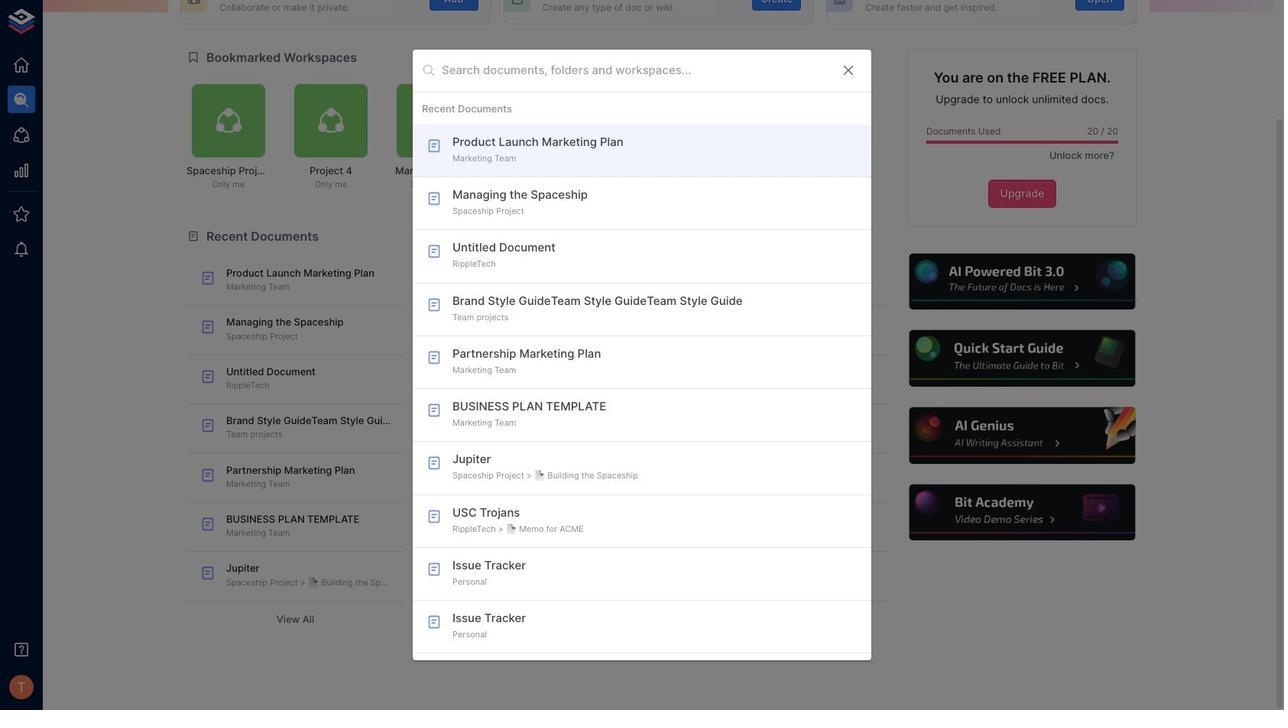 Task type: locate. For each thing, give the bounding box(es) containing it.
dialog
[[413, 50, 871, 660]]

help image
[[907, 251, 1137, 312], [907, 328, 1137, 389], [907, 405, 1137, 466], [907, 482, 1137, 543]]

1 help image from the top
[[907, 251, 1137, 312]]

2 help image from the top
[[907, 328, 1137, 389]]

Search documents, folders and workspaces... text field
[[442, 59, 829, 82]]

4 help image from the top
[[907, 482, 1137, 543]]

3 help image from the top
[[907, 405, 1137, 466]]



Task type: vqa. For each thing, say whether or not it's contained in the screenshot.
Human Resources Periodic Report image
no



